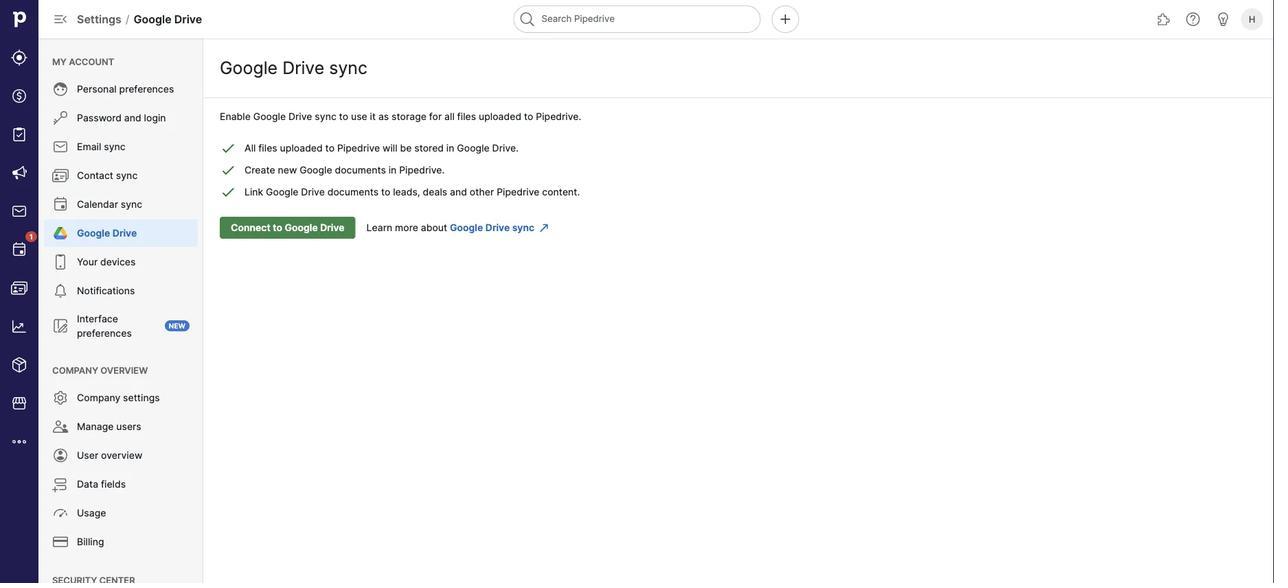 Task type: vqa. For each thing, say whether or not it's contained in the screenshot.
the topmost Company
yes



Task type: describe. For each thing, give the bounding box(es) containing it.
menu containing personal preferences
[[38, 38, 203, 584]]

h button
[[1238, 5, 1266, 33]]

drive.
[[492, 143, 519, 154]]

color undefined image for your
[[52, 254, 69, 271]]

google drive menu item
[[38, 220, 203, 247]]

color undefined image inside 1 link
[[11, 242, 27, 258]]

it
[[370, 111, 376, 122]]

company overview
[[52, 365, 148, 376]]

color undefined image for link
[[220, 184, 236, 201]]

google right new
[[300, 164, 332, 176]]

google right /
[[134, 12, 172, 26]]

calendar sync link
[[44, 191, 198, 218]]

overview for company overview
[[100, 365, 148, 376]]

connect to google drive
[[231, 222, 345, 234]]

company for company overview
[[52, 365, 98, 376]]

settings
[[123, 393, 160, 404]]

/
[[126, 12, 129, 26]]

deals image
[[11, 88, 27, 104]]

company settings link
[[44, 385, 198, 412]]

google inside button
[[285, 222, 318, 234]]

your devices link
[[44, 249, 198, 276]]

documents for drive
[[327, 186, 379, 198]]

preferences for interface
[[77, 328, 132, 339]]

be
[[400, 143, 412, 154]]

color undefined image for personal preferences
[[52, 81, 69, 98]]

user overview link
[[44, 442, 198, 470]]

google up enable
[[220, 58, 278, 78]]

drive inside connect to google drive button
[[320, 222, 345, 234]]

campaigns image
[[11, 165, 27, 181]]

0 horizontal spatial google drive sync
[[220, 58, 367, 78]]

insights image
[[11, 319, 27, 335]]

data
[[77, 479, 98, 491]]

all
[[245, 143, 256, 154]]

1 horizontal spatial uploaded
[[479, 111, 521, 122]]

email
[[77, 141, 101, 153]]

deals
[[423, 186, 447, 198]]

preferences for personal
[[119, 83, 174, 95]]

more image
[[11, 434, 27, 451]]

quick help image
[[1185, 11, 1201, 27]]

color undefined image for interface
[[52, 318, 69, 334]]

contact
[[77, 170, 113, 182]]

account
[[69, 56, 114, 67]]

google left drive.
[[457, 143, 490, 154]]

size s image
[[539, 223, 549, 234]]

link google drive documents to leads, deals and other pipedrive content.
[[245, 186, 580, 198]]

use
[[351, 111, 367, 122]]

contacts image
[[11, 280, 27, 297]]

color undefined image for password and login
[[52, 110, 69, 126]]

google inside menu item
[[77, 228, 110, 239]]

calendar
[[77, 199, 118, 211]]

connect to google drive button
[[220, 217, 356, 239]]

usage
[[77, 508, 106, 520]]

0 horizontal spatial uploaded
[[280, 143, 323, 154]]

about
[[421, 222, 447, 234]]

sync right email
[[104, 141, 125, 153]]

marketplace image
[[11, 396, 27, 412]]

google right enable
[[253, 111, 286, 122]]

sales assistant image
[[1215, 11, 1231, 27]]

color undefined image for usage
[[52, 506, 69, 522]]

your devices
[[77, 257, 136, 268]]

Search Pipedrive field
[[513, 5, 761, 33]]

drive inside the google drive link
[[112, 228, 137, 239]]

google drive sync link
[[450, 222, 549, 234]]

company for company settings
[[77, 393, 120, 404]]

data fields link
[[44, 471, 198, 499]]

sync up the use
[[329, 58, 367, 78]]

sales inbox image
[[11, 203, 27, 220]]

other
[[470, 186, 494, 198]]

0 vertical spatial pipedrive
[[337, 143, 380, 154]]

email sync
[[77, 141, 125, 153]]

1 vertical spatial files
[[258, 143, 277, 154]]

color undefined image for company
[[52, 390, 69, 407]]

google drive
[[77, 228, 137, 239]]

login
[[144, 112, 166, 124]]

google right about
[[450, 222, 483, 234]]

my
[[52, 56, 67, 67]]

new
[[278, 164, 297, 176]]

content.
[[542, 186, 580, 198]]



Task type: locate. For each thing, give the bounding box(es) containing it.
pipedrive.
[[536, 111, 581, 122], [399, 164, 445, 176]]

color undefined image down sales inbox icon
[[11, 242, 27, 258]]

uploaded up new
[[280, 143, 323, 154]]

color undefined image left create
[[220, 162, 236, 179]]

settings
[[77, 12, 121, 26]]

color undefined image left password
[[52, 110, 69, 126]]

enable
[[220, 111, 251, 122]]

color undefined image left interface
[[52, 318, 69, 334]]

color undefined image left "contact"
[[52, 168, 69, 184]]

password and login
[[77, 112, 166, 124]]

pipedrive up create new google documents in pipedrive. at the top left of the page
[[337, 143, 380, 154]]

uploaded
[[479, 111, 521, 122], [280, 143, 323, 154]]

color undefined image left manage
[[52, 419, 69, 435]]

1 vertical spatial in
[[389, 164, 397, 176]]

1 vertical spatial company
[[77, 393, 120, 404]]

my account
[[52, 56, 114, 67]]

0 vertical spatial in
[[446, 143, 454, 154]]

manage
[[77, 421, 114, 433]]

settings / google drive
[[77, 12, 202, 26]]

color undefined image inside billing 'link'
[[52, 534, 69, 551]]

devices
[[100, 257, 136, 268]]

for
[[429, 111, 442, 122]]

connect
[[231, 222, 270, 234]]

color undefined image inside calendar sync link
[[52, 196, 69, 213]]

learn more about
[[367, 222, 450, 234]]

1 link
[[4, 231, 37, 265]]

preferences down interface
[[77, 328, 132, 339]]

preferences
[[119, 83, 174, 95], [77, 328, 132, 339]]

1 vertical spatial overview
[[101, 450, 142, 462]]

color undefined image for email sync
[[52, 139, 69, 155]]

calendar sync
[[77, 199, 142, 211]]

color undefined image left "usage"
[[52, 506, 69, 522]]

color undefined image left calendar
[[52, 196, 69, 213]]

contact sync link
[[44, 162, 198, 190]]

as
[[378, 111, 389, 122]]

color undefined image left link
[[220, 184, 236, 201]]

color undefined image left all
[[220, 140, 236, 157]]

color undefined image for billing
[[52, 534, 69, 551]]

in right stored
[[446, 143, 454, 154]]

color undefined image inside notifications link
[[52, 283, 69, 299]]

0 horizontal spatial pipedrive.
[[399, 164, 445, 176]]

will
[[383, 143, 397, 154]]

1 horizontal spatial pipedrive.
[[536, 111, 581, 122]]

google right connect
[[285, 222, 318, 234]]

color undefined image inside contact sync link
[[52, 168, 69, 184]]

user
[[77, 450, 98, 462]]

color undefined image for user
[[52, 448, 69, 464]]

1 horizontal spatial and
[[450, 186, 467, 198]]

and
[[124, 112, 141, 124], [450, 186, 467, 198]]

notifications link
[[44, 277, 198, 305]]

color undefined image inside password and login link
[[52, 110, 69, 126]]

overview up data fields link
[[101, 450, 142, 462]]

1 menu
[[0, 0, 38, 584]]

color undefined image inside the google drive link
[[52, 225, 69, 242]]

to inside connect to google drive button
[[273, 222, 282, 234]]

0 horizontal spatial files
[[258, 143, 277, 154]]

contact sync
[[77, 170, 138, 182]]

color undefined image down 'my'
[[52, 81, 69, 98]]

color undefined image left user on the left
[[52, 448, 69, 464]]

drive
[[174, 12, 202, 26], [282, 58, 324, 78], [288, 111, 312, 122], [301, 186, 325, 198], [320, 222, 345, 234], [485, 222, 510, 234], [112, 228, 137, 239]]

color undefined image for contact sync
[[52, 168, 69, 184]]

1 vertical spatial uploaded
[[280, 143, 323, 154]]

color undefined image for manage users
[[52, 419, 69, 435]]

0 vertical spatial files
[[457, 111, 476, 122]]

company down company overview
[[77, 393, 120, 404]]

google drive link
[[44, 220, 198, 247]]

sync down contact sync link
[[121, 199, 142, 211]]

users
[[116, 421, 141, 433]]

sync left the use
[[315, 111, 336, 122]]

in down will
[[389, 164, 397, 176]]

fields
[[101, 479, 126, 491]]

sync
[[329, 58, 367, 78], [315, 111, 336, 122], [104, 141, 125, 153], [116, 170, 138, 182], [121, 199, 142, 211], [512, 222, 534, 234]]

all
[[444, 111, 455, 122]]

0 vertical spatial documents
[[335, 164, 386, 176]]

color undefined image left data
[[52, 477, 69, 493]]

0 horizontal spatial and
[[124, 112, 141, 124]]

usage link
[[44, 500, 198, 527]]

to
[[339, 111, 348, 122], [524, 111, 533, 122], [325, 143, 335, 154], [381, 186, 390, 198], [273, 222, 282, 234]]

color undefined image inside personal preferences link
[[52, 81, 69, 98]]

1 horizontal spatial in
[[446, 143, 454, 154]]

billing
[[77, 537, 104, 548]]

uploaded up drive.
[[479, 111, 521, 122]]

color undefined image right '1' menu
[[52, 283, 69, 299]]

leads image
[[11, 49, 27, 66]]

color undefined image for calendar
[[52, 196, 69, 213]]

1 vertical spatial preferences
[[77, 328, 132, 339]]

color undefined image left email
[[52, 139, 69, 155]]

0 horizontal spatial in
[[389, 164, 397, 176]]

google
[[134, 12, 172, 26], [220, 58, 278, 78], [253, 111, 286, 122], [457, 143, 490, 154], [300, 164, 332, 176], [266, 186, 298, 198], [285, 222, 318, 234], [450, 222, 483, 234], [77, 228, 110, 239]]

color undefined image for all
[[220, 140, 236, 157]]

1 vertical spatial documents
[[327, 186, 379, 198]]

notifications
[[77, 285, 135, 297]]

color undefined image for notifications
[[52, 283, 69, 299]]

personal preferences link
[[44, 76, 198, 103]]

projects image
[[11, 126, 27, 143]]

1 vertical spatial google drive sync
[[450, 222, 534, 234]]

password
[[77, 112, 122, 124]]

create
[[245, 164, 275, 176]]

menu toggle image
[[52, 11, 69, 27]]

billing link
[[44, 529, 198, 556]]

color undefined image inside company settings link
[[52, 390, 69, 407]]

personal
[[77, 83, 117, 95]]

company up company settings
[[52, 365, 98, 376]]

color undefined image inside the manage users "link"
[[52, 419, 69, 435]]

your
[[77, 257, 98, 268]]

overview up company settings link
[[100, 365, 148, 376]]

1 horizontal spatial google drive sync
[[450, 222, 534, 234]]

color undefined image inside usage link
[[52, 506, 69, 522]]

files
[[457, 111, 476, 122], [258, 143, 277, 154]]

color undefined image for data fields
[[52, 477, 69, 493]]

sync left size s icon
[[512, 222, 534, 234]]

overview for user overview
[[101, 450, 142, 462]]

1 vertical spatial pipedrive
[[497, 186, 539, 198]]

leads,
[[393, 186, 420, 198]]

0 vertical spatial overview
[[100, 365, 148, 376]]

0 vertical spatial uploaded
[[479, 111, 521, 122]]

documents down all files uploaded to pipedrive will be stored in google drive.
[[335, 164, 386, 176]]

sync down email sync link
[[116, 170, 138, 182]]

0 vertical spatial and
[[124, 112, 141, 124]]

h
[[1249, 14, 1255, 24]]

color undefined image left billing at the left bottom of the page
[[52, 534, 69, 551]]

and inside password and login link
[[124, 112, 141, 124]]

pipedrive
[[337, 143, 380, 154], [497, 186, 539, 198]]

documents
[[335, 164, 386, 176], [327, 186, 379, 198]]

manage users link
[[44, 413, 198, 441]]

color undefined image inside email sync link
[[52, 139, 69, 155]]

create new google documents in pipedrive.
[[245, 164, 445, 176]]

overview inside user overview link
[[101, 450, 142, 462]]

personal preferences
[[77, 83, 174, 95]]

link
[[245, 186, 263, 198]]

color undefined image
[[220, 140, 236, 157], [220, 184, 236, 201], [52, 196, 69, 213], [52, 254, 69, 271], [52, 318, 69, 334], [52, 390, 69, 407], [52, 448, 69, 464]]

home image
[[9, 9, 30, 30]]

0 vertical spatial preferences
[[119, 83, 174, 95]]

google down new
[[266, 186, 298, 198]]

and left other
[[450, 186, 467, 198]]

1 vertical spatial pipedrive.
[[399, 164, 445, 176]]

color undefined image inside data fields link
[[52, 477, 69, 493]]

manage users
[[77, 421, 141, 433]]

storage
[[392, 111, 426, 122]]

overview
[[100, 365, 148, 376], [101, 450, 142, 462]]

color undefined image
[[52, 81, 69, 98], [52, 110, 69, 126], [52, 139, 69, 155], [220, 162, 236, 179], [52, 168, 69, 184], [52, 225, 69, 242], [11, 242, 27, 258], [52, 283, 69, 299], [52, 419, 69, 435], [52, 477, 69, 493], [52, 506, 69, 522], [52, 534, 69, 551]]

enable google drive sync to use it as storage for all files uploaded to pipedrive.
[[220, 111, 581, 122]]

new
[[169, 322, 185, 330]]

color undefined image right "1"
[[52, 225, 69, 242]]

google down calendar
[[77, 228, 110, 239]]

color undefined image inside your devices link
[[52, 254, 69, 271]]

color undefined image right marketplace icon
[[52, 390, 69, 407]]

in
[[446, 143, 454, 154], [389, 164, 397, 176]]

1 horizontal spatial pipedrive
[[497, 186, 539, 198]]

password and login link
[[44, 104, 198, 132]]

more
[[395, 222, 418, 234]]

1 horizontal spatial files
[[457, 111, 476, 122]]

interface preferences
[[77, 313, 132, 339]]

products image
[[11, 357, 27, 374]]

email sync link
[[44, 133, 198, 161]]

0 vertical spatial pipedrive.
[[536, 111, 581, 122]]

documents down create new google documents in pipedrive. at the top left of the page
[[327, 186, 379, 198]]

interface
[[77, 313, 118, 325]]

color undefined image inside user overview link
[[52, 448, 69, 464]]

color undefined image left your
[[52, 254, 69, 271]]

color undefined image for create new google documents in pipedrive.
[[220, 162, 236, 179]]

company
[[52, 365, 98, 376], [77, 393, 120, 404]]

learn
[[367, 222, 392, 234]]

1
[[30, 233, 33, 241]]

0 horizontal spatial pipedrive
[[337, 143, 380, 154]]

preferences up the 'login'
[[119, 83, 174, 95]]

0 vertical spatial company
[[52, 365, 98, 376]]

all files uploaded to pipedrive will be stored in google drive.
[[245, 143, 519, 154]]

company settings
[[77, 393, 160, 404]]

color undefined image for google drive
[[52, 225, 69, 242]]

google drive sync
[[220, 58, 367, 78], [450, 222, 534, 234]]

quick add image
[[777, 11, 794, 27]]

and left the 'login'
[[124, 112, 141, 124]]

menu
[[38, 38, 203, 584]]

documents for google
[[335, 164, 386, 176]]

0 vertical spatial google drive sync
[[220, 58, 367, 78]]

data fields
[[77, 479, 126, 491]]

user overview
[[77, 450, 142, 462]]

1 vertical spatial and
[[450, 186, 467, 198]]

stored
[[414, 143, 444, 154]]

pipedrive right other
[[497, 186, 539, 198]]



